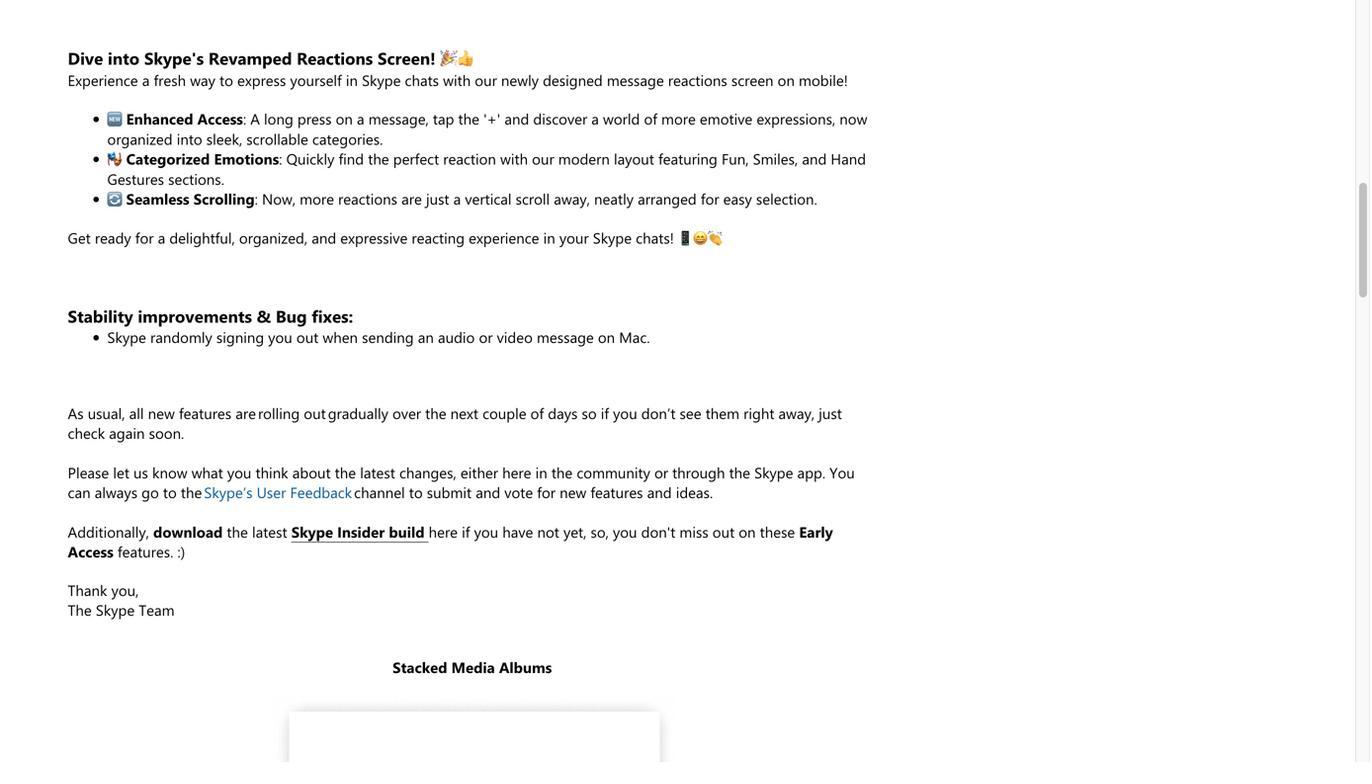 Task type: describe. For each thing, give the bounding box(es) containing it.
selection.
[[757, 189, 818, 209]]

1 vertical spatial out
[[713, 522, 735, 542]]

image image
[[273, 696, 676, 763]]

and left vote
[[476, 483, 501, 502]]

the left 'skype's'
[[181, 483, 202, 502]]

not
[[538, 522, 560, 542]]

arranged
[[638, 189, 697, 209]]

build
[[389, 522, 425, 542]]

the right vote
[[552, 463, 573, 483]]

albums
[[499, 658, 552, 678]]

ideas.
[[676, 483, 713, 502]]

skype's
[[204, 483, 253, 502]]

quickly
[[287, 149, 335, 169]]

skype inside thank you, the skype team
[[96, 600, 135, 620]]

categorized
[[126, 149, 210, 169]]

screen
[[732, 70, 774, 90]]

again
[[109, 423, 145, 443]]

you inside "as usual, all new features are rolling out gradually over the next couple of days so if you don't see them right away, just check again soon."
[[613, 404, 638, 423]]

neatly
[[594, 189, 634, 209]]

video
[[497, 327, 533, 347]]

media
[[452, 658, 495, 678]]

the down 'skype's'
[[227, 522, 248, 542]]

'+'
[[484, 109, 501, 129]]

next
[[451, 404, 479, 423]]

a down seamless on the top of the page
[[158, 228, 165, 248]]

🆕 enhanced access
[[107, 109, 243, 129]]

soon.
[[149, 423, 184, 443]]

days
[[548, 404, 578, 423]]

smiles,
[[753, 149, 799, 169]]

: quickly find the perfect reaction with our modern layout featuring fun, smiles, and hand gestures sections.
[[107, 149, 871, 189]]

know
[[152, 463, 188, 483]]

audio
[[438, 327, 475, 347]]

as
[[68, 404, 84, 423]]

world
[[603, 109, 640, 129]]

get
[[68, 228, 91, 248]]

if inside "as usual, all new features are rolling out gradually over the next couple of days so if you don't see them right away, just check again soon."
[[601, 404, 609, 423]]

skype inside stability improvements & bug fixes: skype randomly signing you out when sending an audio or video message on mac.
[[107, 327, 146, 347]]

let
[[113, 463, 130, 483]]

0 vertical spatial for
[[701, 189, 720, 209]]

here inside please let us know what you think about the latest changes, either here in the community or through the skype app. you can always go to the
[[503, 463, 532, 483]]

community
[[577, 463, 651, 483]]

📱😄👏
[[679, 228, 723, 248]]

stability improvements & bug fixes: skype randomly signing you out when sending an audio or video message on mac.
[[68, 305, 650, 347]]

layout
[[614, 149, 655, 169]]

here link
[[429, 522, 458, 542]]

or inside stability improvements & bug fixes: skype randomly signing you out when sending an audio or video message on mac.
[[479, 327, 493, 347]]

2 horizontal spatial to
[[409, 483, 423, 502]]

the right about
[[335, 463, 356, 483]]

you left have
[[474, 522, 499, 542]]

1 vertical spatial features
[[591, 483, 643, 502]]

through
[[673, 463, 726, 483]]

delightful,
[[169, 228, 235, 248]]

chats!
[[636, 228, 675, 248]]

chats
[[405, 70, 439, 90]]

skype right your
[[593, 228, 632, 248]]

expressions,
[[757, 109, 836, 129]]

1 horizontal spatial :
[[255, 189, 258, 209]]

organized,
[[239, 228, 308, 248]]

the right through
[[730, 463, 751, 483]]

message on mac.
[[537, 327, 650, 347]]

dive
[[68, 46, 103, 69]]

ready
[[95, 228, 131, 248]]

can
[[68, 483, 91, 502]]

🎭
[[107, 149, 122, 169]]

🎭 categorized emotions
[[107, 149, 279, 169]]

on inside dive into skype's revamped reactions screen! 🎉👍 experience a fresh way to express yourself in skype chats with our newly designed message reactions screen on mobile!
[[778, 70, 795, 90]]

into inside : a long press on a message, tap the '+' and discover a world of more emotive expressions, now organized into sleek, scrollable categories.
[[177, 129, 202, 149]]

thank you, the skype team
[[68, 581, 175, 620]]

1 vertical spatial in
[[544, 228, 556, 248]]

are
[[402, 189, 422, 209]]

out gradually
[[304, 404, 389, 423]]

with inside : quickly find the perfect reaction with our modern layout featuring fun, smiles, and hand gestures sections.
[[501, 149, 528, 169]]

0 horizontal spatial just
[[426, 189, 450, 209]]

when
[[323, 327, 358, 347]]

have
[[503, 522, 534, 542]]

scrollable
[[247, 129, 308, 149]]

reacting
[[412, 228, 465, 248]]

you inside stability improvements & bug fixes: skype randomly signing you out when sending an audio or video message on mac.
[[268, 327, 293, 347]]

early
[[800, 522, 834, 542]]

you
[[830, 463, 855, 483]]

don't
[[642, 522, 676, 542]]

channel
[[354, 483, 405, 502]]

0 horizontal spatial if
[[462, 522, 470, 542]]

a inside dive into skype's revamped reactions screen! 🎉👍 experience a fresh way to express yourself in skype chats with our newly designed message reactions screen on mobile!
[[142, 70, 150, 90]]

a left vertical
[[454, 189, 461, 209]]

your
[[560, 228, 589, 248]]

check
[[68, 423, 105, 443]]

don't
[[642, 404, 676, 423]]

you inside please let us know what you think about the latest changes, either here in the community or through the skype app. you can always go to the
[[227, 463, 252, 483]]

0 horizontal spatial away,
[[554, 189, 590, 209]]

please
[[68, 463, 109, 483]]

the
[[68, 600, 92, 620]]

of inside : a long press on a message, tap the '+' and discover a world of more emotive expressions, now organized into sleek, scrollable categories.
[[644, 109, 658, 129]]

access inside early access
[[68, 542, 114, 562]]

now
[[840, 109, 868, 129]]

way
[[190, 70, 216, 90]]

additionally,
[[68, 522, 149, 542]]

bug
[[276, 305, 307, 327]]

thank
[[68, 581, 107, 600]]

discover
[[534, 109, 588, 129]]

features inside "as usual, all new features are rolling out gradually over the next couple of days so if you don't see them right away, just check again soon."
[[179, 404, 232, 423]]

of inside "as usual, all new features are rolling out gradually over the next couple of days so if you don't see them right away, just check again soon."
[[531, 404, 544, 423]]

categories.
[[312, 129, 383, 149]]

fixes:
[[312, 305, 353, 327]]

them
[[706, 404, 740, 423]]

1 vertical spatial for
[[135, 228, 154, 248]]

randomly
[[150, 327, 212, 347]]



Task type: vqa. For each thing, say whether or not it's contained in the screenshot.
the leftmost Online
no



Task type: locate. For each thing, give the bounding box(es) containing it.
skype
[[362, 70, 401, 90], [593, 228, 632, 248], [107, 327, 146, 347], [755, 463, 794, 483], [292, 522, 333, 542], [96, 600, 135, 620]]

1 vertical spatial more
[[300, 189, 334, 209]]

message
[[607, 70, 664, 90]]

just inside "as usual, all new features are rolling out gradually over the next couple of days so if you don't see them right away, just check again soon."
[[819, 404, 843, 423]]

: inside : quickly find the perfect reaction with our modern layout featuring fun, smiles, and hand gestures sections.
[[279, 149, 282, 169]]

tap
[[433, 109, 454, 129]]

0 horizontal spatial reactions
[[338, 189, 398, 209]]

1 horizontal spatial our
[[532, 149, 555, 169]]

on inside : a long press on a message, tap the '+' and discover a world of more emotive expressions, now organized into sleek, scrollable categories.
[[336, 109, 353, 129]]

a left world
[[592, 109, 599, 129]]

0 vertical spatial just
[[426, 189, 450, 209]]

or inside please let us know what you think about the latest changes, either here in the community or through the skype app. you can always go to the
[[655, 463, 669, 483]]

:)
[[177, 542, 185, 562]]

1 vertical spatial latest
[[252, 522, 287, 542]]

in left your
[[544, 228, 556, 248]]

to inside dive into skype's revamped reactions screen! 🎉👍 experience a fresh way to express yourself in skype chats with our newly designed message reactions screen on mobile!
[[220, 70, 233, 90]]

vote
[[505, 483, 533, 502]]

in inside please let us know what you think about the latest changes, either here in the community or through the skype app. you can always go to the
[[536, 463, 548, 483]]

out left the when
[[297, 327, 319, 347]]

0 horizontal spatial or
[[479, 327, 493, 347]]

our left the modern
[[532, 149, 555, 169]]

a left fresh at the left
[[142, 70, 150, 90]]

sections.
[[168, 169, 224, 189]]

user
[[257, 483, 286, 502]]

the inside : quickly find the perfect reaction with our modern layout featuring fun, smiles, and hand gestures sections.
[[368, 149, 389, 169]]

signing
[[216, 327, 264, 347]]

: left now,
[[255, 189, 258, 209]]

1 vertical spatial access
[[68, 542, 114, 562]]

are rolling
[[236, 404, 300, 423]]

reactions up expressive
[[338, 189, 398, 209]]

of
[[644, 109, 658, 129], [531, 404, 544, 423]]

mobile!
[[799, 70, 849, 90]]

vertical
[[465, 189, 512, 209]]

: for 🎭 categorized emotions
[[279, 149, 282, 169]]

2 horizontal spatial :
[[279, 149, 282, 169]]

with inside dive into skype's revamped reactions screen! 🎉👍 experience a fresh way to express yourself in skype chats with our newly designed message reactions screen on mobile!
[[443, 70, 471, 90]]

0 vertical spatial here
[[503, 463, 532, 483]]

you
[[268, 327, 293, 347], [613, 404, 638, 423], [227, 463, 252, 483], [474, 522, 499, 542], [613, 522, 638, 542]]

1 vertical spatial new
[[560, 483, 587, 502]]

skype inside dive into skype's revamped reactions screen! 🎉👍 experience a fresh way to express yourself in skype chats with our newly designed message reactions screen on mobile!
[[362, 70, 401, 90]]

1 vertical spatial with
[[501, 149, 528, 169]]

fun,
[[722, 149, 749, 169]]

yourself
[[290, 70, 342, 90]]

1 horizontal spatial on
[[739, 522, 756, 542]]

into down 🆕 enhanced access
[[177, 129, 202, 149]]

1 vertical spatial if
[[462, 522, 470, 542]]

if
[[601, 404, 609, 423], [462, 522, 470, 542]]

to right go
[[163, 483, 177, 502]]

0 horizontal spatial latest
[[252, 522, 287, 542]]

in right vote
[[536, 463, 548, 483]]

express
[[237, 70, 286, 90]]

reactions
[[297, 46, 373, 69]]

0 horizontal spatial of
[[531, 404, 544, 423]]

latest down user
[[252, 522, 287, 542]]

1 vertical spatial :
[[279, 149, 282, 169]]

a up categories.
[[357, 109, 365, 129]]

1 horizontal spatial reactions
[[668, 70, 728, 90]]

0 vertical spatial more
[[662, 109, 696, 129]]

our inside : quickly find the perfect reaction with our modern layout featuring fun, smiles, and hand gestures sections.
[[532, 149, 555, 169]]

0 vertical spatial or
[[479, 327, 493, 347]]

0 vertical spatial into
[[108, 46, 140, 69]]

0 horizontal spatial access
[[68, 542, 114, 562]]

improvements
[[138, 305, 252, 327]]

you right so,
[[613, 522, 638, 542]]

of left days
[[531, 404, 544, 423]]

features up here if you have not yet, so, you don't miss out on these
[[591, 483, 643, 502]]

dive into skype's revamped reactions screen! 🎉👍 experience a fresh way to express yourself in skype chats with our newly designed message reactions screen on mobile!
[[68, 46, 849, 90]]

0 horizontal spatial out
[[297, 327, 319, 347]]

additionally, download the latest skype insider build
[[68, 522, 425, 542]]

new right all
[[148, 404, 175, 423]]

0 vertical spatial out
[[297, 327, 319, 347]]

press
[[298, 109, 332, 129]]

2 horizontal spatial for
[[701, 189, 720, 209]]

more right now,
[[300, 189, 334, 209]]

0 horizontal spatial on
[[336, 109, 353, 129]]

in down reactions
[[346, 70, 358, 90]]

us
[[134, 463, 148, 483]]

into inside dive into skype's revamped reactions screen! 🎉👍 experience a fresh way to express yourself in skype chats with our newly designed message reactions screen on mobile!
[[108, 46, 140, 69]]

0 horizontal spatial for
[[135, 228, 154, 248]]

0 vertical spatial :
[[243, 109, 246, 129]]

🆕
[[107, 109, 122, 129]]

you right what
[[227, 463, 252, 483]]

skype left randomly
[[107, 327, 146, 347]]

1 horizontal spatial into
[[177, 129, 202, 149]]

or left through
[[655, 463, 669, 483]]

0 horizontal spatial here
[[429, 522, 458, 542]]

in inside dive into skype's revamped reactions screen! 🎉👍 experience a fresh way to express yourself in skype chats with our newly designed message reactions screen on mobile!
[[346, 70, 358, 90]]

for left the easy
[[701, 189, 720, 209]]

a
[[251, 109, 260, 129]]

app.
[[798, 463, 826, 483]]

skype left app.
[[755, 463, 794, 483]]

out right miss
[[713, 522, 735, 542]]

a
[[142, 70, 150, 90], [357, 109, 365, 129], [592, 109, 599, 129], [454, 189, 461, 209], [158, 228, 165, 248]]

just up you
[[819, 404, 843, 423]]

seamless
[[126, 189, 189, 209]]

you left don't
[[613, 404, 638, 423]]

0 horizontal spatial with
[[443, 70, 471, 90]]

newly
[[501, 70, 539, 90]]

skype down feedback
[[292, 522, 333, 542]]

for right ready
[[135, 228, 154, 248]]

away, up your
[[554, 189, 590, 209]]

0 vertical spatial if
[[601, 404, 609, 423]]

1 horizontal spatial with
[[501, 149, 528, 169]]

latest inside please let us know what you think about the latest changes, either here in the community or through the skype app. you can always go to the
[[360, 463, 395, 483]]

these
[[760, 522, 796, 542]]

and left expressive
[[312, 228, 337, 248]]

here right the either
[[503, 463, 532, 483]]

perfect
[[393, 149, 439, 169]]

emotions
[[214, 149, 279, 169]]

2 vertical spatial for
[[537, 483, 556, 502]]

either
[[461, 463, 499, 483]]

skype insider build link
[[292, 522, 425, 543]]

the
[[459, 109, 480, 129], [368, 149, 389, 169], [425, 404, 447, 423], [335, 463, 356, 483], [552, 463, 573, 483], [730, 463, 751, 483], [181, 483, 202, 502], [227, 522, 248, 542]]

0 vertical spatial access
[[197, 109, 243, 129]]

long
[[264, 109, 294, 129]]

or left video
[[479, 327, 493, 347]]

1 horizontal spatial out
[[713, 522, 735, 542]]

2 vertical spatial in
[[536, 463, 548, 483]]

0 vertical spatial away,
[[554, 189, 590, 209]]

hand
[[831, 149, 867, 169]]

and right "'+'"
[[505, 109, 529, 129]]

find
[[339, 149, 364, 169]]

1 horizontal spatial if
[[601, 404, 609, 423]]

for right vote
[[537, 483, 556, 502]]

access up the thank
[[68, 542, 114, 562]]

1 vertical spatial reactions
[[338, 189, 398, 209]]

skype's user feedback channel to submit and vote for new features and ideas.
[[204, 483, 720, 502]]

0 horizontal spatial more
[[300, 189, 334, 209]]

our inside dive into skype's revamped reactions screen! 🎉👍 experience a fresh way to express yourself in skype chats with our newly designed message reactions screen on mobile!
[[475, 70, 497, 90]]

the left the "next"
[[425, 404, 447, 423]]

see
[[680, 404, 702, 423]]

features up what
[[179, 404, 232, 423]]

1 horizontal spatial just
[[819, 404, 843, 423]]

the right find
[[368, 149, 389, 169]]

changes,
[[400, 463, 457, 483]]

0 horizontal spatial to
[[163, 483, 177, 502]]

just
[[426, 189, 450, 209], [819, 404, 843, 423]]

0 horizontal spatial features
[[179, 404, 232, 423]]

and inside : quickly find the perfect reaction with our modern layout featuring fun, smiles, and hand gestures sections.
[[803, 149, 827, 169]]

1 horizontal spatial access
[[197, 109, 243, 129]]

1 vertical spatial or
[[655, 463, 669, 483]]

insider
[[337, 522, 385, 542]]

if right so at the left bottom
[[601, 404, 609, 423]]

reactions up emotive
[[668, 70, 728, 90]]

1 vertical spatial our
[[532, 149, 555, 169]]

1 horizontal spatial more
[[662, 109, 696, 129]]

skype's user feedback link
[[204, 483, 352, 502]]

0 vertical spatial our
[[475, 70, 497, 90]]

the left "'+'"
[[459, 109, 480, 129]]

download
[[153, 522, 223, 542]]

0 vertical spatial new
[[148, 404, 175, 423]]

on up categories.
[[336, 109, 353, 129]]

to right way
[[220, 70, 233, 90]]

an
[[418, 327, 434, 347]]

: a long press on a message, tap the '+' and discover a world of more emotive expressions, now organized into sleek, scrollable categories.
[[107, 109, 872, 149]]

new up yet,
[[560, 483, 587, 502]]

and left ideas.
[[648, 483, 672, 502]]

0 vertical spatial on
[[778, 70, 795, 90]]

1 vertical spatial away,
[[779, 404, 815, 423]]

more up the featuring
[[662, 109, 696, 129]]

: inside : a long press on a message, tap the '+' and discover a world of more emotive expressions, now organized into sleek, scrollable categories.
[[243, 109, 246, 129]]

1 horizontal spatial for
[[537, 483, 556, 502]]

the inside "as usual, all new features are rolling out gradually over the next couple of days so if you don't see them right away, just check again soon."
[[425, 404, 447, 423]]

you,
[[111, 581, 139, 600]]

1 vertical spatial on
[[336, 109, 353, 129]]

to inside please let us know what you think about the latest changes, either here in the community or through the skype app. you can always go to the
[[163, 483, 177, 502]]

1 horizontal spatial here
[[503, 463, 532, 483]]

1 vertical spatial here
[[429, 522, 458, 542]]

submit
[[427, 483, 472, 502]]

0 vertical spatial latest
[[360, 463, 395, 483]]

you right signing
[[268, 327, 293, 347]]

away, inside "as usual, all new features are rolling out gradually over the next couple of days so if you don't see them right away, just check again soon."
[[779, 404, 815, 423]]

1 horizontal spatial or
[[655, 463, 669, 483]]

out inside stability improvements & bug fixes: skype randomly signing you out when sending an audio or video message on mac.
[[297, 327, 319, 347]]

with up scroll in the left top of the page
[[501, 149, 528, 169]]

the inside : a long press on a message, tap the '+' and discover a world of more emotive expressions, now organized into sleek, scrollable categories.
[[459, 109, 480, 129]]

0 horizontal spatial new
[[148, 404, 175, 423]]

please let us know what you think about the latest changes, either here in the community or through the skype app. you can always go to the
[[68, 463, 859, 502]]

: left quickly
[[279, 149, 282, 169]]

1 vertical spatial into
[[177, 129, 202, 149]]

sending
[[362, 327, 414, 347]]

go
[[142, 483, 159, 502]]

scrolling
[[194, 189, 255, 209]]

to left "submit"
[[409, 483, 423, 502]]

skype down screen!
[[362, 70, 401, 90]]

1 horizontal spatial new
[[560, 483, 587, 502]]

1 horizontal spatial away,
[[779, 404, 815, 423]]

more inside : a long press on a message, tap the '+' and discover a world of more emotive expressions, now organized into sleek, scrollable categories.
[[662, 109, 696, 129]]

right
[[744, 404, 775, 423]]

:
[[243, 109, 246, 129], [279, 149, 282, 169], [255, 189, 258, 209]]

1 horizontal spatial features
[[591, 483, 643, 502]]

away, right right
[[779, 404, 815, 423]]

0 vertical spatial with
[[443, 70, 471, 90]]

scroll
[[516, 189, 550, 209]]

think
[[256, 463, 288, 483]]

0 vertical spatial of
[[644, 109, 658, 129]]

with down 🎉👍
[[443, 70, 471, 90]]

reactions inside dive into skype's revamped reactions screen! 🎉👍 experience a fresh way to express yourself in skype chats with our newly designed message reactions screen on mobile!
[[668, 70, 728, 90]]

enhanced
[[126, 109, 193, 129]]

2 horizontal spatial on
[[778, 70, 795, 90]]

0 vertical spatial features
[[179, 404, 232, 423]]

0 vertical spatial reactions
[[668, 70, 728, 90]]

featuring
[[659, 149, 718, 169]]

our left the newly on the left
[[475, 70, 497, 90]]

skype right the
[[96, 600, 135, 620]]

couple
[[483, 404, 527, 423]]

skype inside please let us know what you think about the latest changes, either here in the community or through the skype app. you can always go to the
[[755, 463, 794, 483]]

in
[[346, 70, 358, 90], [544, 228, 556, 248], [536, 463, 548, 483]]

0 horizontal spatial :
[[243, 109, 246, 129]]

features.
[[118, 542, 173, 562]]

or
[[479, 327, 493, 347], [655, 463, 669, 483]]

🔄
[[107, 189, 122, 209]]

and left hand
[[803, 149, 827, 169]]

2 vertical spatial on
[[739, 522, 756, 542]]

if right here link
[[462, 522, 470, 542]]

stability
[[68, 305, 133, 327]]

designed
[[543, 70, 603, 90]]

new inside "as usual, all new features are rolling out gradually over the next couple of days so if you don't see them right away, just check again soon."
[[148, 404, 175, 423]]

now,
[[262, 189, 296, 209]]

1 vertical spatial just
[[819, 404, 843, 423]]

on left these
[[739, 522, 756, 542]]

and inside : a long press on a message, tap the '+' and discover a world of more emotive expressions, now organized into sleek, scrollable categories.
[[505, 109, 529, 129]]

2 vertical spatial :
[[255, 189, 258, 209]]

1 vertical spatial of
[[531, 404, 544, 423]]

just right the are
[[426, 189, 450, 209]]

yet,
[[564, 522, 587, 542]]

: left a
[[243, 109, 246, 129]]

into up the experience
[[108, 46, 140, 69]]

1 horizontal spatial latest
[[360, 463, 395, 483]]

latest left "changes," on the left of page
[[360, 463, 395, 483]]

1 horizontal spatial to
[[220, 70, 233, 90]]

0 horizontal spatial into
[[108, 46, 140, 69]]

: for 🆕 enhanced access
[[243, 109, 246, 129]]

all
[[129, 404, 144, 423]]

1 horizontal spatial of
[[644, 109, 658, 129]]

of right world
[[644, 109, 658, 129]]

&
[[257, 305, 271, 327]]

feedback
[[290, 483, 352, 502]]

emotive
[[700, 109, 753, 129]]

0 vertical spatial in
[[346, 70, 358, 90]]

here right build
[[429, 522, 458, 542]]

0 horizontal spatial our
[[475, 70, 497, 90]]

access up sleek,
[[197, 109, 243, 129]]

stacked media albums
[[393, 658, 556, 678]]

experience
[[68, 70, 138, 90]]

gestures
[[107, 169, 164, 189]]

on right screen
[[778, 70, 795, 90]]



